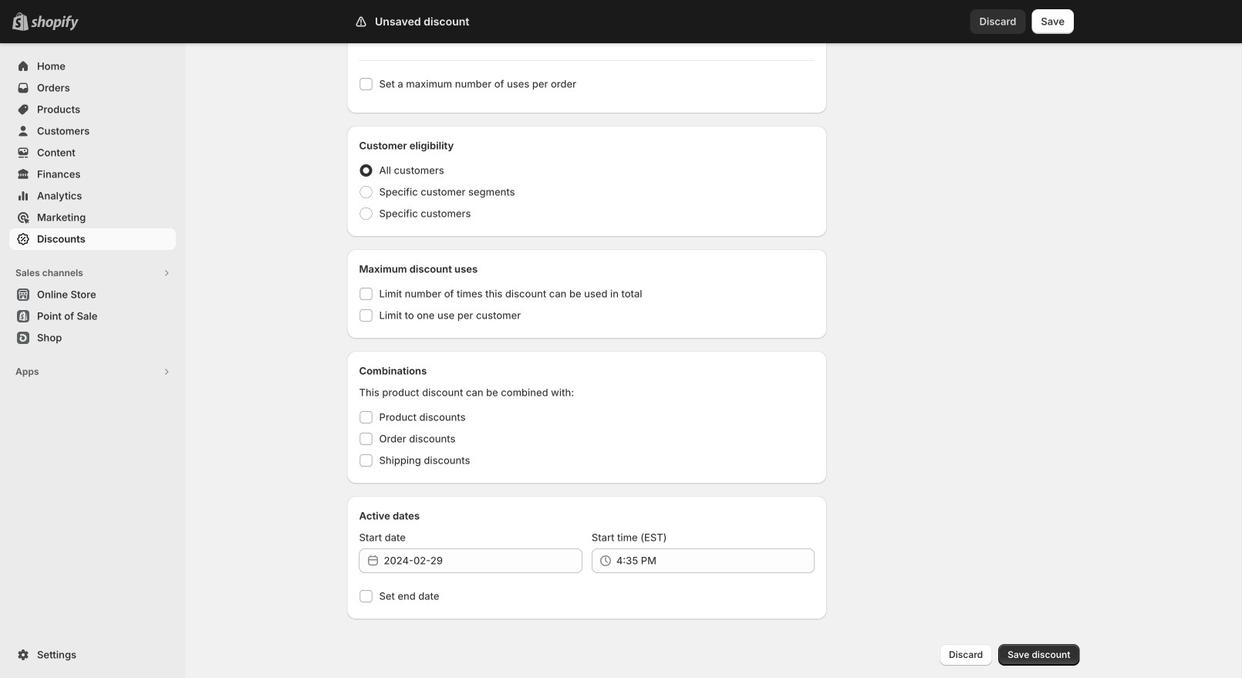 Task type: vqa. For each thing, say whether or not it's contained in the screenshot.
YYYY-MM-DD 'Text Field'
yes



Task type: locate. For each thing, give the bounding box(es) containing it.
Enter time text field
[[616, 549, 815, 573]]

shopify image
[[31, 15, 79, 31]]



Task type: describe. For each thing, give the bounding box(es) containing it.
YYYY-MM-DD text field
[[384, 549, 582, 573]]



